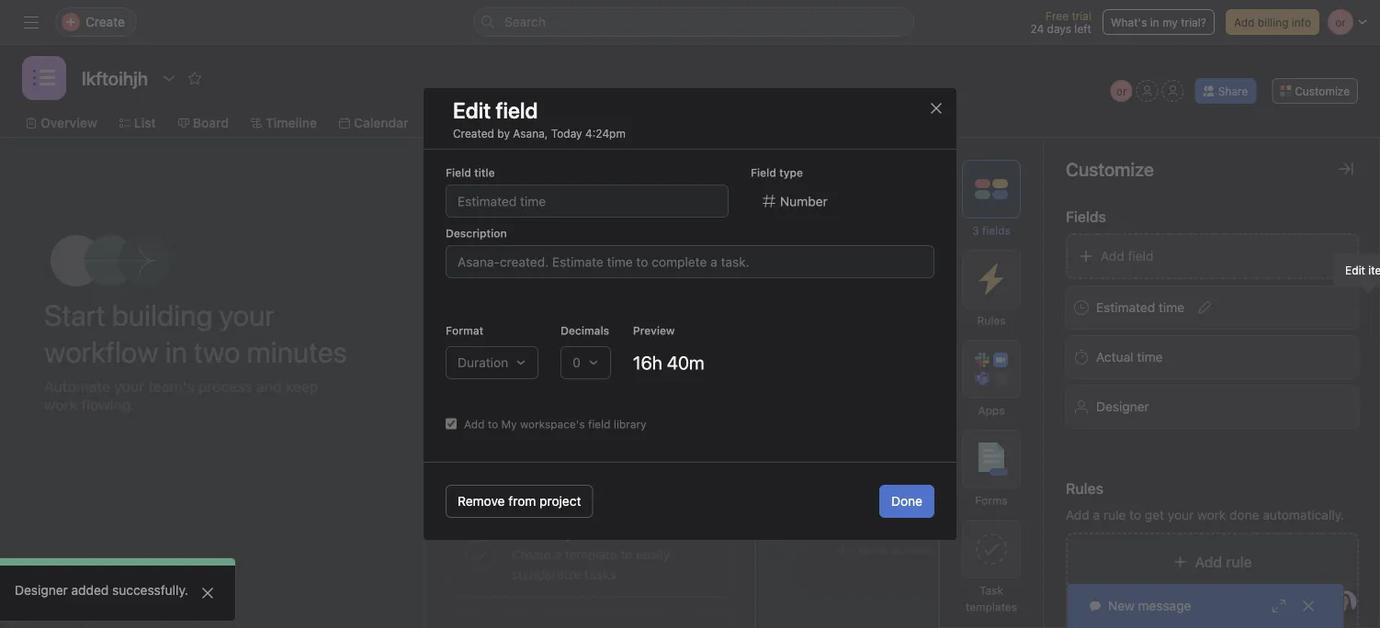 Task type: locate. For each thing, give the bounding box(es) containing it.
your right get
[[1168, 508, 1194, 523]]

rule left get
[[1104, 508, 1126, 523]]

to right the access
[[587, 328, 597, 341]]

create up the standardize
[[512, 547, 551, 563]]

0 vertical spatial time
[[1159, 300, 1185, 315]]

type
[[780, 166, 803, 179]]

close image
[[929, 101, 944, 116], [200, 586, 215, 601]]

added right be
[[627, 253, 679, 274]]

1 vertical spatial this
[[937, 371, 956, 384]]

this left section, in the right bottom of the page
[[937, 371, 956, 384]]

templates
[[966, 601, 1018, 614]]

today
[[551, 127, 582, 140]]

from
[[509, 494, 536, 509]]

your up two minutes
[[219, 298, 274, 333]]

designer
[[1097, 399, 1150, 415], [15, 583, 68, 598]]

keep
[[286, 378, 319, 396]]

this project?
[[539, 279, 641, 300]]

close details image
[[1339, 162, 1354, 176]]

this inside anyone with access to this project can add tasks manually
[[600, 328, 619, 341]]

0 vertical spatial create
[[512, 448, 551, 463]]

1 vertical spatial in
[[165, 335, 187, 370]]

40m
[[667, 352, 705, 374]]

0 horizontal spatial this
[[600, 328, 619, 341]]

field for field title
[[446, 166, 471, 179]]

2 horizontal spatial field
[[1128, 249, 1154, 264]]

1 vertical spatial edit
[[1346, 264, 1366, 277]]

1 vertical spatial time
[[1137, 350, 1163, 365]]

1 horizontal spatial field
[[588, 418, 611, 431]]

actual time
[[1097, 350, 1163, 365]]

add left get
[[1066, 508, 1090, 523]]

that
[[597, 448, 620, 463]]

0 horizontal spatial close image
[[200, 586, 215, 601]]

1 horizontal spatial this
[[937, 371, 956, 384]]

edit
[[453, 97, 491, 123], [1346, 264, 1366, 277]]

a inside task templates create a template to easily standardize tasks
[[555, 547, 562, 563]]

this
[[600, 328, 619, 341], [937, 371, 956, 384]]

edit left ite
[[1346, 264, 1366, 277]]

your left team's
[[114, 378, 144, 396]]

0 horizontal spatial customize
[[1066, 158, 1154, 180]]

tasks down turns
[[615, 468, 646, 484]]

project
[[622, 328, 659, 341], [540, 494, 581, 509]]

field up by
[[496, 97, 538, 123]]

a left get
[[1093, 508, 1100, 523]]

added inside "how will tasks be added to this project?"
[[627, 253, 679, 274]]

in left my
[[1151, 16, 1160, 28]]

time left edit item icon
[[1159, 300, 1185, 315]]

dashboard
[[561, 115, 628, 131]]

tasks left move
[[860, 371, 888, 384]]

1 horizontal spatial project
[[622, 328, 659, 341]]

field for add
[[1128, 249, 1154, 264]]

add for add billing info
[[1234, 16, 1255, 28]]

0 horizontal spatial in
[[165, 335, 187, 370]]

add
[[684, 328, 703, 341]]

None text field
[[77, 62, 153, 95], [446, 245, 935, 279], [77, 62, 153, 95], [446, 245, 935, 279]]

0 button
[[561, 347, 611, 380]]

customize inside customize dropdown button
[[1295, 85, 1350, 97]]

0 horizontal spatial added
[[71, 583, 109, 598]]

project down submissions
[[540, 494, 581, 509]]

a down task templates
[[555, 547, 562, 563]]

trial?
[[1181, 16, 1207, 28]]

2 create from the top
[[512, 547, 551, 563]]

1 horizontal spatial customize
[[1295, 85, 1350, 97]]

2 field from the left
[[751, 166, 777, 179]]

0 vertical spatial your
[[219, 298, 274, 333]]

1 vertical spatial rule
[[1226, 554, 1253, 571]]

add down work
[[1195, 554, 1223, 571]]

0 vertical spatial added
[[627, 253, 679, 274]]

0 vertical spatial close image
[[929, 101, 944, 116]]

16h 40m
[[633, 352, 705, 374]]

search list box
[[473, 7, 915, 37]]

1 horizontal spatial in
[[1151, 16, 1160, 28]]

created
[[453, 127, 495, 140]]

in inside "what's in my trial?" button
[[1151, 16, 1160, 28]]

easily
[[636, 547, 670, 563]]

field inside edit field created by asana, today 4:24pm
[[496, 97, 538, 123]]

time for estimated time
[[1159, 300, 1185, 315]]

1 create from the top
[[512, 448, 551, 463]]

0 vertical spatial rules
[[978, 314, 1006, 327]]

and
[[256, 378, 282, 396]]

edit up created
[[453, 97, 491, 123]]

added
[[627, 253, 679, 274], [71, 583, 109, 598]]

when tasks move to this section, what should happen automatically?
[[826, 371, 1070, 401]]

remove
[[458, 494, 505, 509]]

add left "billing"
[[1234, 16, 1255, 28]]

field inside "button"
[[1128, 249, 1154, 264]]

rules
[[978, 314, 1006, 327], [1066, 480, 1104, 498]]

edit for field
[[453, 97, 491, 123]]

asana,
[[513, 127, 548, 140]]

add down fields
[[1101, 249, 1125, 264]]

0 horizontal spatial designer
[[15, 583, 68, 598]]

add left the done
[[858, 486, 881, 501]]

should
[[1034, 371, 1070, 384]]

0 vertical spatial in
[[1151, 16, 1160, 28]]

add right add to my workspace's field library option
[[464, 418, 485, 431]]

to left easily on the bottom left of the page
[[621, 547, 633, 563]]

project up 16h on the left bottom of page
[[622, 328, 659, 341]]

move
[[891, 371, 920, 384]]

to up add
[[683, 253, 700, 274]]

field
[[496, 97, 538, 123], [1128, 249, 1154, 264], [588, 418, 611, 431]]

add field
[[1101, 249, 1154, 264]]

0 vertical spatial customize
[[1295, 85, 1350, 97]]

tasks down the template
[[585, 568, 616, 583]]

0 horizontal spatial project
[[540, 494, 581, 509]]

access
[[547, 328, 584, 341]]

format
[[446, 324, 484, 337]]

field left type
[[751, 166, 777, 179]]

search button
[[473, 7, 915, 37]]

1 vertical spatial project
[[540, 494, 581, 509]]

0 horizontal spatial field
[[446, 166, 471, 179]]

0 horizontal spatial your
[[114, 378, 144, 396]]

edit ite
[[1346, 264, 1381, 277]]

2 vertical spatial your
[[1168, 508, 1194, 523]]

1 horizontal spatial rule
[[1226, 554, 1253, 571]]

list link
[[119, 113, 156, 133]]

timeline link
[[251, 113, 317, 133]]

tasks
[[553, 253, 597, 274], [481, 345, 508, 358], [860, 371, 888, 384], [615, 468, 646, 484], [585, 568, 616, 583]]

add inside "button"
[[1101, 249, 1125, 264]]

how will tasks be added to this project?
[[480, 253, 700, 300]]

a left form
[[555, 448, 562, 463]]

1 horizontal spatial designer
[[1097, 399, 1150, 415]]

0 horizontal spatial edit
[[453, 97, 491, 123]]

a
[[555, 448, 562, 463], [1093, 508, 1100, 523], [555, 547, 562, 563]]

workflow
[[44, 335, 159, 370]]

0 vertical spatial rule
[[1104, 508, 1126, 523]]

field up estimated time
[[1128, 249, 1154, 264]]

0 vertical spatial designer
[[1097, 399, 1150, 415]]

field left library
[[588, 418, 611, 431]]

add for add to my workspace's field library
[[464, 418, 485, 431]]

1 horizontal spatial edit
[[1346, 264, 1366, 277]]

tasks up this project?
[[553, 253, 597, 274]]

16h
[[633, 352, 663, 374]]

tasks inside form submissions create a form that turns submissions into tasks
[[615, 468, 646, 484]]

1 vertical spatial close image
[[200, 586, 215, 601]]

actual
[[1097, 350, 1134, 365]]

a for form submissions create a form that turns submissions into tasks
[[555, 448, 562, 463]]

1 vertical spatial designer
[[15, 583, 68, 598]]

1 field from the left
[[446, 166, 471, 179]]

tasks down anyone
[[481, 345, 508, 358]]

can
[[662, 328, 681, 341]]

0 vertical spatial edit
[[453, 97, 491, 123]]

a inside form submissions create a form that turns submissions into tasks
[[555, 448, 562, 463]]

1 horizontal spatial rules
[[1066, 480, 1104, 498]]

add inside "button"
[[1234, 16, 1255, 28]]

customize
[[1295, 85, 1350, 97], [1066, 158, 1154, 180]]

24
[[1031, 22, 1044, 35]]

customize up fields
[[1066, 158, 1154, 180]]

in up team's
[[165, 335, 187, 370]]

expand new message image
[[1272, 599, 1287, 614]]

two minutes
[[194, 335, 347, 370]]

create inside task templates create a template to easily standardize tasks
[[512, 547, 551, 563]]

add inside button
[[858, 486, 881, 501]]

0 vertical spatial a
[[555, 448, 562, 463]]

share button
[[1196, 78, 1257, 104]]

with
[[523, 328, 544, 341]]

0 horizontal spatial field
[[496, 97, 538, 123]]

team's
[[148, 378, 195, 396]]

add for add rule
[[1195, 554, 1223, 571]]

add field button
[[1066, 233, 1360, 279]]

to right move
[[923, 371, 934, 384]]

add billing info
[[1234, 16, 1312, 28]]

time right actual
[[1137, 350, 1163, 365]]

task templates
[[512, 528, 604, 543]]

0 vertical spatial field
[[496, 97, 538, 123]]

field title
[[446, 166, 495, 179]]

1 vertical spatial added
[[71, 583, 109, 598]]

this up '0' button
[[600, 328, 619, 341]]

tasks inside task templates create a template to easily standardize tasks
[[585, 568, 616, 583]]

1 vertical spatial rules
[[1066, 480, 1104, 498]]

add
[[1234, 16, 1255, 28], [1101, 249, 1125, 264], [464, 418, 485, 431], [858, 486, 881, 501], [1066, 508, 1090, 523], [1195, 554, 1223, 571]]

added left successfully. at the bottom of page
[[71, 583, 109, 598]]

or
[[1117, 85, 1127, 97]]

what's in my trial?
[[1111, 16, 1207, 28]]

add for add collaborators
[[858, 486, 881, 501]]

done button
[[880, 485, 935, 518]]

1 horizontal spatial field
[[751, 166, 777, 179]]

field left title
[[446, 166, 471, 179]]

in
[[1151, 16, 1160, 28], [165, 335, 187, 370]]

0 horizontal spatial rules
[[978, 314, 1006, 327]]

0 vertical spatial this
[[600, 328, 619, 341]]

decimals
[[561, 324, 610, 337]]

workflow
[[445, 115, 502, 131]]

rule down 'done'
[[1226, 554, 1253, 571]]

create up submissions
[[512, 448, 551, 463]]

3 fields
[[973, 224, 1011, 237]]

1 horizontal spatial close image
[[929, 101, 944, 116]]

customize down info
[[1295, 85, 1350, 97]]

by
[[498, 127, 510, 140]]

1 horizontal spatial added
[[627, 253, 679, 274]]

3
[[973, 224, 980, 237]]

remove from project
[[458, 494, 581, 509]]

field
[[446, 166, 471, 179], [751, 166, 777, 179]]

anyone with access to this project can add tasks manually
[[481, 328, 703, 358]]

2 vertical spatial a
[[555, 547, 562, 563]]

1 vertical spatial field
[[1128, 249, 1154, 264]]

edit for ite
[[1346, 264, 1366, 277]]

process
[[198, 378, 253, 396]]

priority
[[1092, 597, 1129, 609]]

0 vertical spatial project
[[622, 328, 659, 341]]

tasks inside when tasks move to this section, what should happen automatically?
[[860, 371, 888, 384]]

edit inside edit field created by asana, today 4:24pm
[[453, 97, 491, 123]]

create inside form submissions create a form that turns submissions into tasks
[[512, 448, 551, 463]]

1 vertical spatial create
[[512, 547, 551, 563]]

get
[[1145, 508, 1165, 523]]

this inside when tasks move to this section, what should happen automatically?
[[937, 371, 956, 384]]



Task type: describe. For each thing, give the bounding box(es) containing it.
apps
[[979, 404, 1005, 417]]

1 horizontal spatial your
[[219, 298, 274, 333]]

board
[[193, 115, 229, 131]]

to inside "how will tasks be added to this project?"
[[683, 253, 700, 274]]

forms
[[976, 495, 1008, 507]]

add collaborators
[[858, 486, 963, 501]]

1 vertical spatial customize
[[1066, 158, 1154, 180]]

add to my workspace's field library
[[464, 418, 647, 431]]

add rule
[[1195, 554, 1253, 571]]

work
[[1198, 508, 1227, 523]]

designer added successfully.
[[15, 583, 188, 598]]

2 vertical spatial field
[[588, 418, 611, 431]]

work flowing.
[[44, 397, 135, 414]]

how
[[480, 253, 518, 274]]

add collaborators button
[[823, 471, 1108, 517]]

title
[[474, 166, 495, 179]]

project inside anyone with access to this project can add tasks manually
[[622, 328, 659, 341]]

edit item image
[[1198, 301, 1213, 315]]

1 vertical spatial a
[[1093, 508, 1100, 523]]

automatically?
[[869, 388, 946, 401]]

form
[[565, 448, 593, 463]]

anyone
[[481, 328, 519, 341]]

turns
[[623, 448, 654, 463]]

task templates create a template to easily standardize tasks
[[512, 528, 670, 583]]

info
[[1292, 16, 1312, 28]]

preview
[[633, 324, 675, 337]]

submissions
[[512, 468, 585, 484]]

free
[[1046, 9, 1069, 22]]

close image
[[1302, 599, 1316, 614]]

field type
[[751, 166, 803, 179]]

dashboard link
[[547, 113, 628, 133]]

form submissions
[[512, 429, 622, 444]]

a for task templates create a template to easily standardize tasks
[[555, 547, 562, 563]]

or button
[[1111, 80, 1133, 102]]

tasks inside anyone with access to this project can add tasks manually
[[481, 345, 508, 358]]

list
[[134, 115, 156, 131]]

into
[[589, 468, 611, 484]]

workflow link
[[431, 113, 502, 133]]

successfully.
[[112, 583, 188, 598]]

trial
[[1072, 9, 1092, 22]]

automatically.
[[1263, 508, 1345, 523]]

my
[[502, 418, 517, 431]]

time for actual time
[[1137, 350, 1163, 365]]

duration button
[[446, 347, 539, 380]]

designer for designer
[[1097, 399, 1150, 415]]

designer for designer added successfully.
[[15, 583, 68, 598]]

board link
[[178, 113, 229, 133]]

share
[[1219, 85, 1249, 97]]

tasks inside "how will tasks be added to this project?"
[[553, 253, 597, 274]]

to left get
[[1130, 508, 1142, 523]]

this for project
[[600, 328, 619, 341]]

estimated time
[[1097, 300, 1185, 315]]

add to starred image
[[188, 71, 202, 85]]

project inside button
[[540, 494, 581, 509]]

fields
[[983, 224, 1011, 237]]

0
[[573, 355, 581, 370]]

duration
[[458, 355, 509, 370]]

list image
[[33, 67, 55, 89]]

overview
[[40, 115, 97, 131]]

create for create a template to easily standardize tasks
[[512, 547, 551, 563]]

free trial 24 days left
[[1031, 9, 1092, 35]]

manually
[[511, 345, 557, 358]]

standardize
[[512, 568, 581, 583]]

workspace's
[[520, 418, 585, 431]]

to inside when tasks move to this section, what should happen automatically?
[[923, 371, 934, 384]]

days
[[1048, 22, 1072, 35]]

to left my
[[488, 418, 498, 431]]

add for add a rule to get your work done automatically.
[[1066, 508, 1090, 523]]

field for edit
[[496, 97, 538, 123]]

my
[[1163, 16, 1178, 28]]

done
[[892, 494, 923, 509]]

remove from project button
[[446, 485, 593, 518]]

template
[[565, 547, 618, 563]]

add for add field
[[1101, 249, 1125, 264]]

0 horizontal spatial rule
[[1104, 508, 1126, 523]]

collaborators
[[885, 486, 963, 501]]

what's
[[1111, 16, 1148, 28]]

4:24pm
[[586, 127, 626, 140]]

to inside task templates create a template to easily standardize tasks
[[621, 547, 633, 563]]

number
[[780, 194, 828, 209]]

task templates
[[966, 585, 1018, 614]]

description
[[446, 227, 507, 240]]

Hours, Cost, Amount… text field
[[446, 185, 729, 218]]

start
[[44, 298, 105, 333]]

edit field created by asana, today 4:24pm
[[453, 97, 626, 140]]

happen
[[826, 388, 866, 401]]

field for field type
[[751, 166, 777, 179]]

library
[[614, 418, 647, 431]]

building
[[112, 298, 213, 333]]

calendar link
[[339, 113, 409, 133]]

2 horizontal spatial your
[[1168, 508, 1194, 523]]

to inside anyone with access to this project can add tasks manually
[[587, 328, 597, 341]]

this for section,
[[937, 371, 956, 384]]

in inside start building your workflow in two minutes automate your team's process and keep work flowing.
[[165, 335, 187, 370]]

what's in my trial? button
[[1103, 9, 1215, 35]]

start building your workflow in two minutes automate your team's process and keep work flowing.
[[44, 298, 347, 414]]

billing
[[1258, 16, 1289, 28]]

1 vertical spatial your
[[114, 378, 144, 396]]

new message
[[1109, 599, 1192, 614]]

form submissions create a form that turns submissions into tasks
[[512, 429, 654, 484]]

Add to My workspace's field library checkbox
[[446, 419, 457, 430]]

create for create a form that turns submissions into tasks
[[512, 448, 551, 463]]

automate
[[44, 378, 110, 396]]



Task type: vqa. For each thing, say whether or not it's contained in the screenshot.
building
yes



